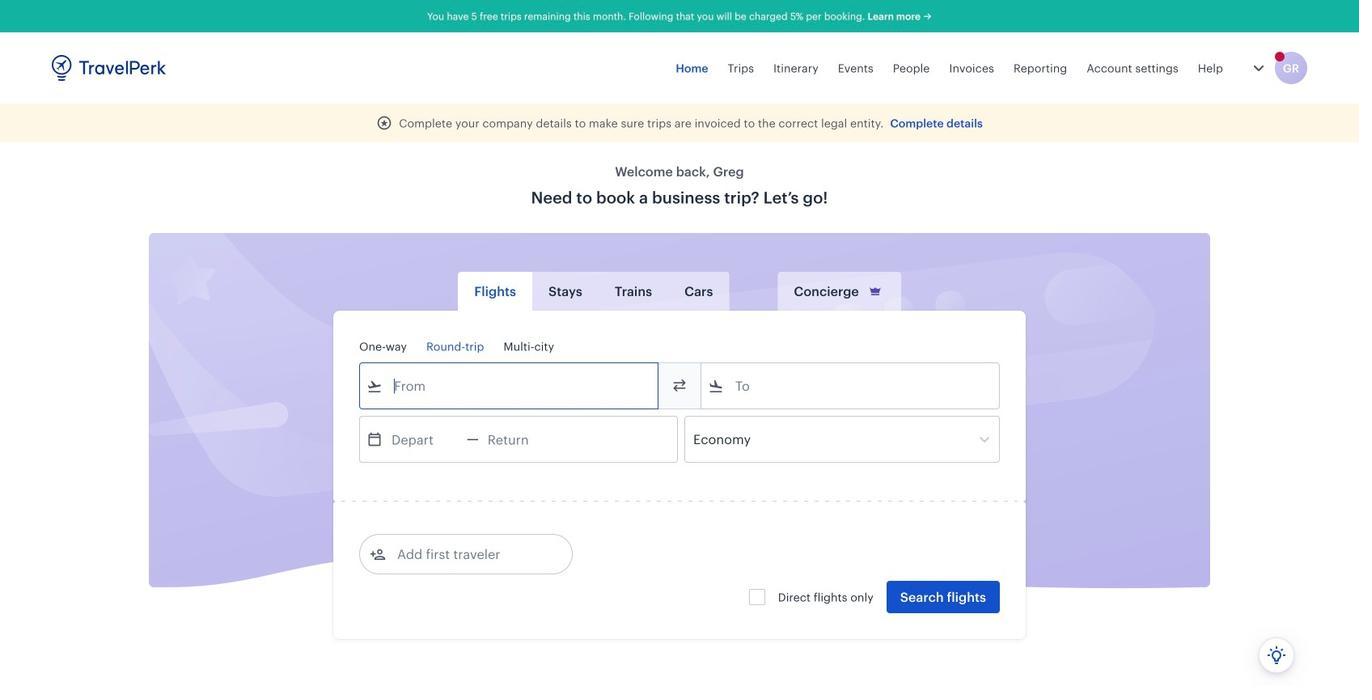 Task type: vqa. For each thing, say whether or not it's contained in the screenshot.
Move backward to switch to the previous month. image
no



Task type: describe. For each thing, give the bounding box(es) containing it.
Add first traveler search field
[[386, 541, 554, 567]]

Depart text field
[[383, 417, 467, 462]]

Return text field
[[479, 417, 563, 462]]



Task type: locate. For each thing, give the bounding box(es) containing it.
To search field
[[724, 373, 978, 399]]

From search field
[[383, 373, 637, 399]]



